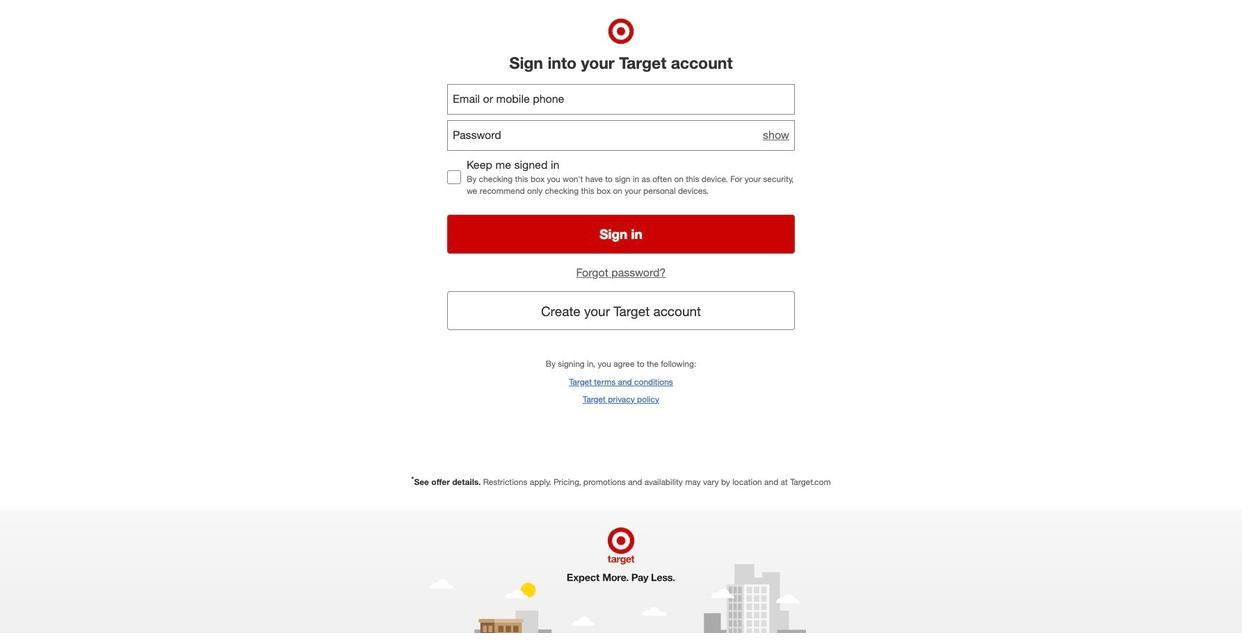 Task type: locate. For each thing, give the bounding box(es) containing it.
None password field
[[447, 120, 795, 151]]

None text field
[[447, 84, 795, 115]]

target: expect more. pay less. image
[[426, 511, 817, 634]]

None checkbox
[[447, 170, 461, 184]]



Task type: vqa. For each thing, say whether or not it's contained in the screenshot.
Servers
no



